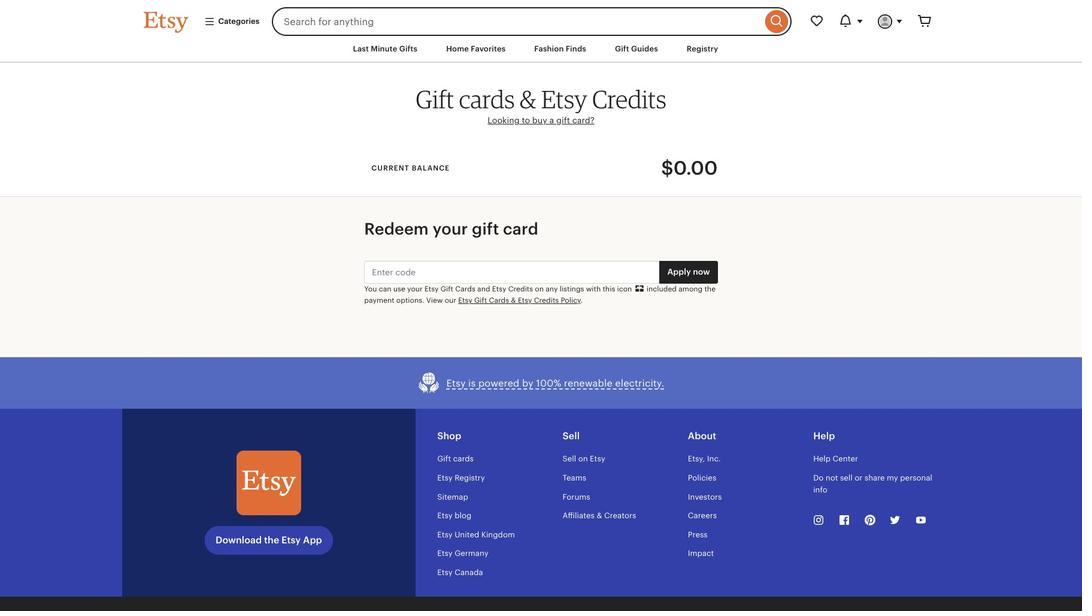 Task type: locate. For each thing, give the bounding box(es) containing it.
our
[[445, 297, 456, 305]]

etsy germany
[[437, 550, 489, 559]]

cards up the etsy registry
[[453, 455, 474, 464]]

&
[[520, 85, 537, 115], [511, 297, 516, 305], [597, 512, 602, 521]]

on up teams
[[578, 455, 588, 464]]

etsy up a
[[541, 85, 588, 115]]

sell up "sell on etsy" on the bottom of the page
[[563, 431, 580, 442]]

gift left the card
[[472, 220, 499, 238]]

2 help from the top
[[814, 455, 831, 464]]

download the etsy app
[[216, 535, 322, 546]]

cards left and
[[455, 285, 476, 294]]

1 vertical spatial gift
[[472, 220, 499, 238]]

1 horizontal spatial credits
[[534, 297, 559, 305]]

sell up teams
[[563, 455, 576, 464]]

etsy up etsy canada
[[437, 550, 453, 559]]

etsy left is on the left of page
[[447, 378, 466, 389]]

etsy germany link
[[437, 550, 489, 559]]

1 vertical spatial credits
[[508, 285, 533, 294]]

gifts
[[399, 44, 418, 53]]

the right among
[[705, 285, 716, 294]]

included among the payment options. view our
[[364, 285, 716, 305]]

1 sell from the top
[[563, 431, 580, 442]]

your
[[433, 220, 468, 238], [407, 285, 423, 294]]

0 horizontal spatial cards
[[455, 285, 476, 294]]

etsy left app
[[282, 535, 301, 546]]

categories banner
[[122, 0, 960, 36]]

1 help from the top
[[814, 431, 835, 442]]

gift inside "menu bar"
[[615, 44, 629, 53]]

credits
[[592, 85, 667, 115], [508, 285, 533, 294], [534, 297, 559, 305]]

registry down gift cards link
[[455, 474, 485, 483]]

1 horizontal spatial registry
[[687, 44, 718, 53]]

included
[[647, 285, 677, 294]]

gift right a
[[556, 115, 570, 125]]

2 sell from the top
[[563, 455, 576, 464]]

gift down shop
[[437, 455, 451, 464]]

you
[[364, 285, 377, 294]]

1 vertical spatial the
[[264, 535, 279, 546]]

1 vertical spatial sell
[[563, 455, 576, 464]]

1 horizontal spatial gift
[[556, 115, 570, 125]]

forums link
[[563, 493, 590, 502]]

redeem
[[364, 220, 429, 238]]

inc.
[[707, 455, 721, 464]]

gift for gift guides
[[615, 44, 629, 53]]

0 vertical spatial help
[[814, 431, 835, 442]]

policy
[[561, 297, 581, 305]]

gift
[[615, 44, 629, 53], [416, 85, 454, 115], [441, 285, 453, 294], [474, 297, 487, 305], [437, 455, 451, 464]]

help center link
[[814, 455, 858, 464]]

press
[[688, 531, 708, 540]]

$0.00
[[661, 158, 718, 179]]

your right redeem
[[433, 220, 468, 238]]

0 horizontal spatial the
[[264, 535, 279, 546]]

help center
[[814, 455, 858, 464]]

etsy, inc.
[[688, 455, 721, 464]]

registry
[[687, 44, 718, 53], [455, 474, 485, 483]]

1 horizontal spatial your
[[433, 220, 468, 238]]

sell on etsy
[[563, 455, 605, 464]]

0 vertical spatial your
[[433, 220, 468, 238]]

1 horizontal spatial on
[[578, 455, 588, 464]]

0 vertical spatial &
[[520, 85, 537, 115]]

creators
[[604, 512, 636, 521]]

help up help center
[[814, 431, 835, 442]]

card?
[[572, 115, 595, 125]]

1 vertical spatial cards
[[453, 455, 474, 464]]

fashion
[[535, 44, 564, 53]]

None search field
[[272, 7, 792, 36]]

1 horizontal spatial &
[[520, 85, 537, 115]]

credits up card?
[[592, 85, 667, 115]]

app
[[303, 535, 322, 546]]

cards down you can use your etsy gift cards and etsy credits on any listings with this icon
[[489, 297, 509, 305]]

the right download
[[264, 535, 279, 546]]

categories button
[[195, 11, 268, 32]]

guides
[[631, 44, 658, 53]]

affiliates & creators link
[[563, 512, 636, 521]]

1 vertical spatial help
[[814, 455, 831, 464]]

etsy is powered by 100% renewable electricity.
[[447, 378, 665, 389]]

0 horizontal spatial on
[[535, 285, 544, 294]]

0 vertical spatial on
[[535, 285, 544, 294]]

0 horizontal spatial credits
[[508, 285, 533, 294]]

etsy left canada
[[437, 568, 453, 577]]

etsy
[[541, 85, 588, 115], [425, 285, 439, 294], [492, 285, 506, 294], [458, 297, 472, 305], [518, 297, 532, 305], [447, 378, 466, 389], [590, 455, 605, 464], [437, 474, 453, 483], [437, 512, 453, 521], [437, 531, 453, 540], [282, 535, 301, 546], [437, 550, 453, 559], [437, 568, 453, 577]]

0 vertical spatial gift
[[556, 115, 570, 125]]

payment
[[364, 297, 395, 305]]

& down you can use your etsy gift cards and etsy credits on any listings with this icon
[[511, 297, 516, 305]]

cards up "looking"
[[459, 85, 515, 115]]

gift for gift cards & etsy credits looking to buy a gift card?
[[416, 85, 454, 115]]

do not sell or share my personal info link
[[814, 474, 933, 495]]

1 horizontal spatial cards
[[489, 297, 509, 305]]

kingdom
[[481, 531, 515, 540]]

your up options.
[[407, 285, 423, 294]]

gift inside gift cards & etsy credits looking to buy a gift card?
[[416, 85, 454, 115]]

help up "do"
[[814, 455, 831, 464]]

etsy inside button
[[447, 378, 466, 389]]

0 vertical spatial credits
[[592, 85, 667, 115]]

etsy up forums link
[[590, 455, 605, 464]]

None submit
[[660, 261, 718, 284]]

download the etsy app link
[[205, 527, 333, 555]]

none search field inside "categories" banner
[[272, 7, 792, 36]]

sitemap
[[437, 493, 468, 502]]

& inside gift cards & etsy credits looking to buy a gift card?
[[520, 85, 537, 115]]

2 vertical spatial &
[[597, 512, 602, 521]]

listings
[[560, 285, 584, 294]]

0 vertical spatial cards
[[455, 285, 476, 294]]

current balance
[[372, 164, 450, 173]]

cards for gift cards & etsy credits looking to buy a gift card?
[[459, 85, 515, 115]]

0 vertical spatial cards
[[459, 85, 515, 115]]

gift left guides
[[615, 44, 629, 53]]

germany
[[455, 550, 489, 559]]

any
[[546, 285, 558, 294]]

Redeem your gift card text field
[[364, 261, 660, 284]]

0 vertical spatial the
[[705, 285, 716, 294]]

fashion finds
[[535, 44, 586, 53]]

on left the any
[[535, 285, 544, 294]]

0 horizontal spatial &
[[511, 297, 516, 305]]

1 vertical spatial on
[[578, 455, 588, 464]]

icon
[[617, 285, 632, 294]]

etsy inside gift cards & etsy credits looking to buy a gift card?
[[541, 85, 588, 115]]

sitemap link
[[437, 493, 468, 502]]

registry right guides
[[687, 44, 718, 53]]

cards
[[459, 85, 515, 115], [453, 455, 474, 464]]

credits down the any
[[534, 297, 559, 305]]

not
[[826, 474, 838, 483]]

menu bar
[[122, 36, 960, 63]]

home favorites
[[446, 44, 506, 53]]

& up the to
[[520, 85, 537, 115]]

this
[[603, 285, 615, 294]]

etsy gift cards & etsy credits policy link
[[458, 297, 581, 305]]

cards
[[455, 285, 476, 294], [489, 297, 509, 305]]

gift for gift cards
[[437, 455, 451, 464]]

& left creators
[[597, 512, 602, 521]]

2 horizontal spatial credits
[[592, 85, 667, 115]]

fashion finds link
[[526, 38, 595, 60]]

0 horizontal spatial registry
[[455, 474, 485, 483]]

1 vertical spatial your
[[407, 285, 423, 294]]

investors
[[688, 493, 722, 502]]

gift down home
[[416, 85, 454, 115]]

shop
[[437, 431, 462, 442]]

careers
[[688, 512, 717, 521]]

1 vertical spatial cards
[[489, 297, 509, 305]]

1 horizontal spatial the
[[705, 285, 716, 294]]

looking to buy a gift card? link
[[488, 115, 595, 125]]

help for help center
[[814, 455, 831, 464]]

credits up etsy gift cards & etsy credits policy .
[[508, 285, 533, 294]]

gift
[[556, 115, 570, 125], [472, 220, 499, 238]]

0 vertical spatial sell
[[563, 431, 580, 442]]

with
[[586, 285, 601, 294]]

sell for sell
[[563, 431, 580, 442]]

cards inside gift cards & etsy credits looking to buy a gift card?
[[459, 85, 515, 115]]



Task type: describe. For each thing, give the bounding box(es) containing it.
you can use your etsy gift cards and etsy credits on any listings with this icon
[[364, 285, 634, 294]]

gift guides link
[[606, 38, 667, 60]]

gift guides
[[615, 44, 658, 53]]

etsy registry
[[437, 474, 485, 483]]

gift inside gift cards & etsy credits looking to buy a gift card?
[[556, 115, 570, 125]]

etsy canada link
[[437, 568, 483, 577]]

2 vertical spatial credits
[[534, 297, 559, 305]]

etsy,
[[688, 455, 705, 464]]

etsy down etsy blog "link"
[[437, 531, 453, 540]]

1 vertical spatial &
[[511, 297, 516, 305]]

affiliates & creators
[[563, 512, 636, 521]]

gift cards & etsy credits looking to buy a gift card?
[[416, 85, 667, 125]]

etsy up sitemap link
[[437, 474, 453, 483]]

etsy canada
[[437, 568, 483, 577]]

favorites
[[471, 44, 506, 53]]

canada
[[455, 568, 483, 577]]

policies link
[[688, 474, 717, 483]]

use
[[393, 285, 405, 294]]

do not sell or share my personal info
[[814, 474, 933, 495]]

current
[[372, 164, 410, 173]]

0 horizontal spatial gift
[[472, 220, 499, 238]]

download
[[216, 535, 262, 546]]

personal
[[900, 474, 933, 483]]

last minute gifts link
[[344, 38, 427, 60]]

info
[[814, 486, 828, 495]]

impact
[[688, 550, 714, 559]]

redeem your gift card
[[364, 220, 539, 238]]

last minute gifts
[[353, 44, 418, 53]]

etsy gift cards & etsy credits policy .
[[458, 297, 583, 305]]

etsy united kingdom link
[[437, 531, 515, 540]]

sell
[[840, 474, 853, 483]]

etsy up the view
[[425, 285, 439, 294]]

etsy united kingdom
[[437, 531, 515, 540]]

etsy down you can use your etsy gift cards and etsy credits on any listings with this icon
[[518, 297, 532, 305]]

press link
[[688, 531, 708, 540]]

etsy right and
[[492, 285, 506, 294]]

etsy left blog
[[437, 512, 453, 521]]

registry link
[[678, 38, 727, 60]]

home favorites link
[[437, 38, 515, 60]]

buy
[[532, 115, 547, 125]]

sell for sell on etsy
[[563, 455, 576, 464]]

teams
[[563, 474, 586, 483]]

balance
[[412, 164, 450, 173]]

card
[[503, 220, 539, 238]]

share
[[865, 474, 885, 483]]

is
[[468, 378, 476, 389]]

0 horizontal spatial your
[[407, 285, 423, 294]]

view
[[426, 297, 443, 305]]

forums
[[563, 493, 590, 502]]

etsy, inc. link
[[688, 455, 721, 464]]

careers link
[[688, 512, 717, 521]]

cards for gift cards
[[453, 455, 474, 464]]

help for help
[[814, 431, 835, 442]]

gift down and
[[474, 297, 487, 305]]

100%
[[536, 378, 562, 389]]

by
[[522, 378, 534, 389]]

Search for anything text field
[[272, 7, 762, 36]]

center
[[833, 455, 858, 464]]

can
[[379, 285, 391, 294]]

impact link
[[688, 550, 714, 559]]

2 horizontal spatial &
[[597, 512, 602, 521]]

a
[[550, 115, 554, 125]]

1 vertical spatial registry
[[455, 474, 485, 483]]

credits inside gift cards & etsy credits looking to buy a gift card?
[[592, 85, 667, 115]]

renewable
[[564, 378, 613, 389]]

electricity.
[[615, 378, 665, 389]]

powered
[[479, 378, 520, 389]]

0 vertical spatial registry
[[687, 44, 718, 53]]

gift cards link
[[437, 455, 474, 464]]

the inside included among the payment options. view our
[[705, 285, 716, 294]]

gift up our
[[441, 285, 453, 294]]

etsy right our
[[458, 297, 472, 305]]

my
[[887, 474, 898, 483]]

etsy blog link
[[437, 512, 472, 521]]

categories
[[218, 17, 259, 26]]

blog
[[455, 512, 472, 521]]

gift cards
[[437, 455, 474, 464]]

finds
[[566, 44, 586, 53]]

etsy blog
[[437, 512, 472, 521]]

last
[[353, 44, 369, 53]]

do
[[814, 474, 824, 483]]

etsy is powered by 100% renewable electricity. button
[[418, 372, 665, 395]]

minute
[[371, 44, 397, 53]]

etsy registry link
[[437, 474, 485, 483]]

.
[[581, 297, 583, 305]]

options.
[[396, 297, 424, 305]]

and
[[477, 285, 490, 294]]

among
[[679, 285, 703, 294]]

looking
[[488, 115, 520, 125]]

teams link
[[563, 474, 586, 483]]

affiliates
[[563, 512, 595, 521]]

menu bar containing last minute gifts
[[122, 36, 960, 63]]

or
[[855, 474, 863, 483]]



Task type: vqa. For each thing, say whether or not it's contained in the screenshot.
The Total to the right
no



